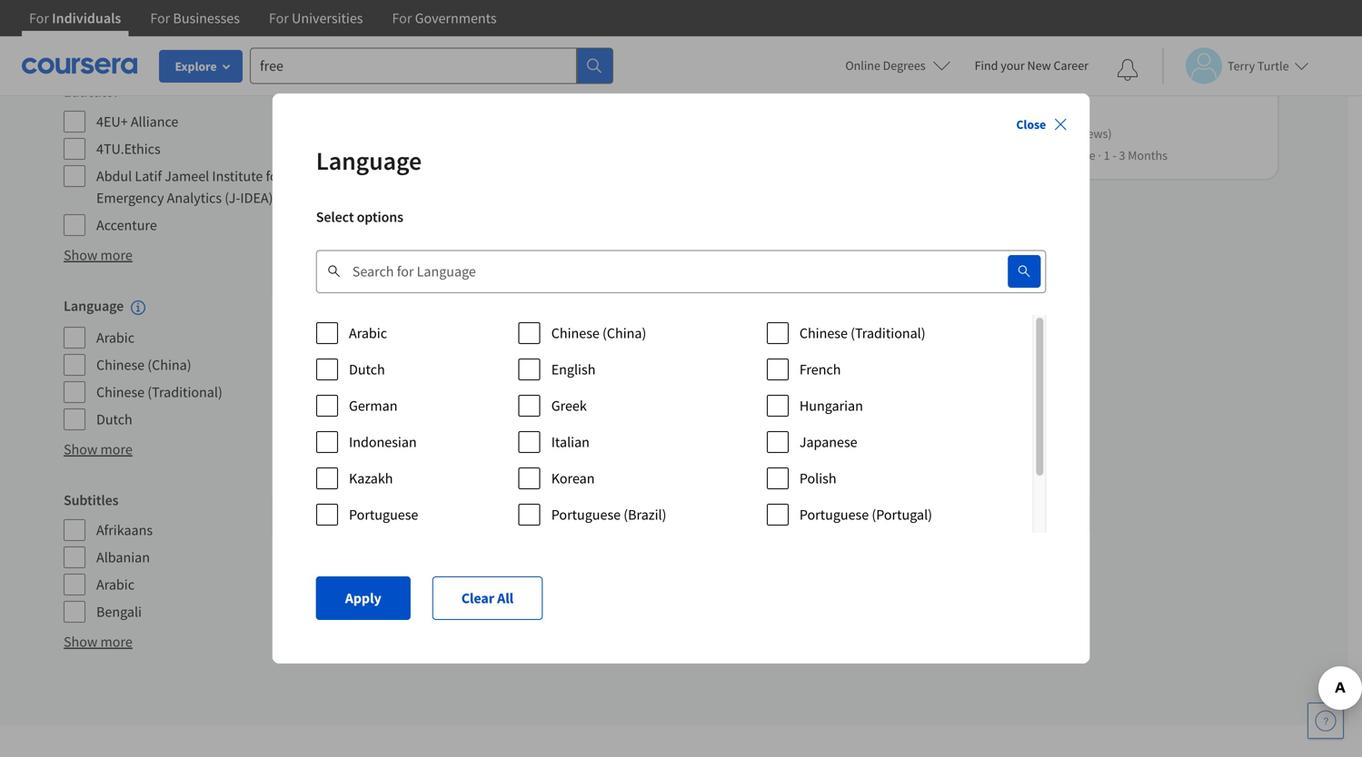 Task type: locate. For each thing, give the bounding box(es) containing it.
language group
[[64, 295, 361, 431]]

courses up the free cybersecurity
[[855, 288, 902, 306]]

arabic
[[349, 324, 387, 343], [96, 329, 135, 347], [96, 576, 135, 594]]

show more up subtitles on the left bottom of page
[[64, 441, 133, 459]]

2 right than
[[592, 147, 598, 163]]

management up leadership
[[566, 35, 647, 53]]

skills for skills you'll gain :
[[394, 71, 423, 87]]

free up free courses
[[372, 353, 396, 371]]

4tu.ethics
[[96, 140, 161, 158]]

1 vertical spatial 2
[[776, 463, 782, 480]]

0 vertical spatial language
[[316, 145, 422, 177]]

more up subtitles on the left bottom of page
[[100, 441, 133, 459]]

clear
[[461, 590, 494, 608]]

certificate right with at top right
[[936, 288, 998, 306]]

portuguese for portuguese (brazil)
[[551, 506, 621, 524]]

0 horizontal spatial 3
[[819, 463, 825, 480]]

1 vertical spatial (traditional)
[[147, 383, 222, 401]]

0 horizontal spatial portuguese
[[349, 506, 418, 524]]

first step korean
[[1002, 35, 1107, 53]]

for left the 'coursera'
[[392, 9, 412, 27]]

institute
[[212, 167, 263, 185]]

0 vertical spatial dutch
[[349, 361, 385, 379]]

1 show from the top
[[64, 246, 98, 264]]

1 vertical spatial and
[[335, 167, 358, 185]]

management down "skills you'll gain :" at the left of page
[[416, 89, 486, 105]]

business
[[394, 35, 448, 53], [488, 71, 535, 87]]

1 portuguese from the left
[[349, 506, 418, 524]]

coursera project network
[[424, 4, 560, 21]]

management
[[566, 35, 647, 53], [416, 89, 486, 105]]

0 vertical spatial chinese (china)
[[551, 324, 646, 343]]

german
[[349, 397, 397, 415]]

more down accenture
[[100, 246, 133, 264]]

2 link
[[762, 455, 795, 488]]

2 left polish
[[776, 463, 782, 480]]

to
[[503, 240, 520, 263]]

arabic inside language group
[[96, 329, 135, 347]]

· left guided
[[444, 147, 447, 163]]

0 horizontal spatial language
[[64, 297, 124, 315]]

1 horizontal spatial management
[[566, 35, 647, 53]]

for for businesses
[[150, 9, 170, 27]]

0 vertical spatial (traditional)
[[851, 324, 926, 343]]

communication, culture, writing
[[1002, 71, 1230, 105]]

1 horizontal spatial beginner
[[1002, 147, 1050, 163]]

apply
[[345, 590, 381, 608]]

(china)
[[602, 324, 646, 343], [147, 356, 191, 374]]

1 horizontal spatial chinese (china)
[[551, 324, 646, 343]]

0 vertical spatial 3
[[1119, 147, 1126, 163]]

0 vertical spatial certificate
[[936, 288, 998, 306]]

1 show more from the top
[[64, 246, 133, 264]]

for left issued
[[150, 9, 170, 27]]

1 horizontal spatial and
[[394, 89, 414, 105]]

coursera
[[424, 4, 472, 21]]

close
[[1016, 116, 1046, 133]]

gain right the new
[[1067, 71, 1091, 87]]

apply button
[[316, 577, 411, 621]]

3 portuguese from the left
[[799, 506, 869, 524]]

free link
[[372, 321, 446, 339], [828, 353, 963, 371]]

earn
[[96, 9, 121, 25]]

project left the less
[[490, 147, 528, 163]]

3 right -
[[1119, 147, 1126, 163]]

None search field
[[250, 48, 613, 84]]

1 vertical spatial chinese (china)
[[96, 356, 191, 374]]

for universities
[[269, 9, 363, 27]]

korean inside select language options element
[[551, 470, 595, 488]]

language up select options
[[316, 145, 422, 177]]

in
[[318, 9, 328, 25]]

1 you'll from the left
[[425, 71, 456, 87]]

afrikaans
[[96, 521, 153, 540]]

show for bengali
[[64, 633, 98, 651]]

skills down for governments
[[394, 71, 423, 87]]

a
[[123, 9, 130, 25], [330, 9, 337, 25]]

1 horizontal spatial free link
[[828, 353, 963, 371]]

Search by keyword search field
[[342, 250, 964, 294]]

educator
[[64, 83, 119, 101]]

1 horizontal spatial 3
[[1119, 147, 1126, 163]]

1 show more button from the top
[[64, 244, 133, 266]]

0 horizontal spatial (traditional)
[[147, 383, 222, 401]]

2 show more button from the top
[[64, 439, 133, 461]]

1 horizontal spatial gain
[[1067, 71, 1091, 87]]

and down "skills you'll gain :" at the left of page
[[394, 89, 414, 105]]

free up "hungarian"
[[828, 353, 853, 371]]

arabic inside select language options element
[[349, 324, 387, 343]]

1 vertical spatial dutch
[[96, 411, 132, 429]]

show more for dutch
[[64, 441, 133, 459]]

1 horizontal spatial language
[[316, 145, 422, 177]]

3 for from the left
[[269, 9, 289, 27]]

2 for from the left
[[150, 9, 170, 27]]

· left 1
[[1098, 147, 1101, 163]]

1 vertical spatial 3
[[819, 463, 825, 480]]

0 horizontal spatial chinese (traditional)
[[96, 383, 222, 401]]

free link down cybersecurity
[[828, 353, 963, 371]]

show more button down accenture
[[64, 244, 133, 266]]

0 horizontal spatial free link
[[372, 321, 446, 339]]

1 horizontal spatial you'll
[[1034, 71, 1065, 87]]

business inside business analysis, leadership and management
[[488, 71, 535, 87]]

3
[[1119, 147, 1126, 163], [819, 463, 825, 480]]

portuguese for portuguese (portugal)
[[799, 506, 869, 524]]

0 vertical spatial business
[[394, 35, 448, 53]]

show down 'bengali'
[[64, 633, 98, 651]]

for individuals
[[29, 9, 121, 27]]

0 horizontal spatial beginner
[[394, 147, 441, 163]]

more for accenture
[[100, 246, 133, 264]]

all
[[497, 590, 514, 608]]

3 show more button from the top
[[64, 631, 133, 653]]

2 · from the left
[[531, 147, 534, 163]]

analysis
[[450, 35, 501, 53]]

and inside business analysis, leadership and management
[[394, 89, 414, 105]]

portuguese
[[349, 506, 418, 524], [551, 506, 621, 524], [799, 506, 869, 524]]

for for universities
[[269, 9, 289, 27]]

0 vertical spatial chinese (traditional)
[[799, 324, 926, 343]]

2 show from the top
[[64, 441, 98, 459]]

management for and
[[416, 89, 486, 105]]

business for analysis
[[394, 35, 448, 53]]

1 vertical spatial more
[[100, 441, 133, 459]]

show more down accenture
[[64, 246, 133, 264]]

project up &
[[475, 4, 512, 21]]

portuguese down polish
[[799, 506, 869, 524]]

1 vertical spatial (china)
[[147, 356, 191, 374]]

1 horizontal spatial business
[[488, 71, 535, 87]]

1 skills from the left
[[394, 71, 423, 87]]

more
[[100, 246, 133, 264], [100, 441, 133, 459], [100, 633, 133, 651]]

1 beginner from the left
[[394, 147, 441, 163]]

show up subtitles on the left bottom of page
[[64, 441, 98, 459]]

french
[[799, 361, 841, 379]]

2 vertical spatial show more
[[64, 633, 133, 651]]

gain
[[459, 71, 482, 87], [1067, 71, 1091, 87]]

1 vertical spatial korean
[[551, 470, 595, 488]]

0 horizontal spatial gain
[[459, 71, 482, 87]]

business down for governments
[[394, 35, 448, 53]]

free certificate
[[828, 386, 917, 404]]

resources
[[495, 386, 555, 404]]

dutch inside language group
[[96, 411, 132, 429]]

3 show from the top
[[64, 633, 98, 651]]

2 beginner from the left
[[1002, 147, 1050, 163]]

2 vertical spatial show
[[64, 633, 98, 651]]

0 horizontal spatial a
[[123, 9, 130, 25]]

portuguese for portuguese
[[349, 506, 418, 524]]

1 horizontal spatial korean
[[1063, 35, 1107, 53]]

language down accenture
[[64, 297, 124, 315]]

dutch inside select language options element
[[349, 361, 385, 379]]

beginner
[[394, 147, 441, 163], [1002, 147, 1050, 163]]

1 vertical spatial courses
[[399, 386, 446, 404]]

for left the "individuals"
[[29, 9, 49, 27]]

1 vertical spatial show
[[64, 441, 98, 459]]

clear all
[[461, 590, 514, 608]]

indonesian
[[349, 433, 417, 452]]

dutch up subtitles on the left bottom of page
[[96, 411, 132, 429]]

search image
[[1017, 264, 1032, 279]]

(china) inside language group
[[147, 356, 191, 374]]

0 horizontal spatial 2
[[592, 147, 598, 163]]

for for governments
[[392, 9, 412, 27]]

show more down 'bengali'
[[64, 633, 133, 651]]

· left the less
[[531, 147, 534, 163]]

1 horizontal spatial 2
[[776, 463, 782, 480]]

(49k
[[1041, 125, 1065, 142]]

gain for skills you'll gain
[[1067, 71, 1091, 87]]

1 horizontal spatial portuguese
[[551, 506, 621, 524]]

show
[[64, 246, 98, 264], [64, 441, 98, 459], [64, 633, 98, 651]]

(traditional) inside language group
[[147, 383, 222, 401]]

3 show more from the top
[[64, 633, 133, 651]]

4 for from the left
[[392, 9, 412, 27]]

1 vertical spatial business
[[488, 71, 535, 87]]

2 show more from the top
[[64, 441, 133, 459]]

certificate down the free cybersecurity
[[855, 386, 917, 404]]

1 horizontal spatial courses
[[855, 288, 902, 306]]

0 vertical spatial and
[[394, 89, 414, 105]]

italian
[[551, 433, 590, 452]]

0 vertical spatial project
[[475, 4, 512, 21]]

0 vertical spatial show more
[[64, 246, 133, 264]]

3 down japanese
[[819, 463, 825, 480]]

1 vertical spatial show more button
[[64, 439, 133, 461]]

show down accenture
[[64, 246, 98, 264]]

1 horizontal spatial (traditional)
[[851, 324, 926, 343]]

2 horizontal spatial portuguese
[[799, 506, 869, 524]]

guided
[[450, 147, 488, 163]]

disease
[[286, 167, 332, 185]]

for right career
[[269, 9, 289, 27]]

0 horizontal spatial and
[[335, 167, 358, 185]]

0 horizontal spatial management
[[416, 89, 486, 105]]

courses right german
[[399, 386, 446, 404]]

show more button
[[64, 244, 133, 266], [64, 439, 133, 461], [64, 631, 133, 653]]

business analysis & process management
[[394, 35, 647, 53]]

1 vertical spatial management
[[416, 89, 486, 105]]

0 horizontal spatial skills
[[394, 71, 423, 87]]

0 vertical spatial more
[[100, 246, 133, 264]]

certificate
[[936, 288, 998, 306], [855, 386, 917, 404]]

1 vertical spatial free link
[[828, 353, 963, 371]]

1 horizontal spatial chinese (traditional)
[[799, 324, 926, 343]]

language dialog
[[272, 94, 1090, 664]]

1 for from the left
[[29, 9, 49, 27]]

1 vertical spatial show more
[[64, 441, 133, 459]]

0 horizontal spatial business
[[394, 35, 448, 53]]

dutch up german
[[349, 361, 385, 379]]

skills
[[394, 71, 423, 87], [1002, 71, 1032, 87]]

korean up career
[[1063, 35, 1107, 53]]

1 more from the top
[[100, 246, 133, 264]]

0 horizontal spatial courses
[[399, 386, 446, 404]]

business for analysis,
[[488, 71, 535, 87]]

related
[[445, 240, 500, 263]]

3 link
[[806, 455, 839, 488]]

2 vertical spatial more
[[100, 633, 133, 651]]

and
[[394, 89, 414, 105], [335, 167, 358, 185]]

chinese (china) inside select language options element
[[551, 324, 646, 343]]

2 you'll from the left
[[1034, 71, 1065, 87]]

1 vertical spatial chinese (traditional)
[[96, 383, 222, 401]]

· down (49k
[[1053, 147, 1056, 163]]

beginner for beginner · course · 1 - 3 months
[[1002, 147, 1050, 163]]

0 vertical spatial management
[[566, 35, 647, 53]]

chinese (china)
[[551, 324, 646, 343], [96, 356, 191, 374]]

0 horizontal spatial korean
[[551, 470, 595, 488]]

1 a from the left
[[123, 9, 130, 25]]

portuguese down kazakh
[[349, 506, 418, 524]]

1 horizontal spatial skills
[[1002, 71, 1032, 87]]

0 horizontal spatial (china)
[[147, 356, 191, 374]]

0 vertical spatial 2
[[592, 147, 598, 163]]

business right ":" on the top left
[[488, 71, 535, 87]]

business inside business analysis & process management link
[[394, 35, 448, 53]]

show more button up subtitles on the left bottom of page
[[64, 439, 133, 461]]

0 horizontal spatial you'll
[[425, 71, 456, 87]]

0 horizontal spatial dutch
[[96, 411, 132, 429]]

1 horizontal spatial (china)
[[602, 324, 646, 343]]

coursera image
[[22, 51, 137, 80]]

format.
[[200, 27, 239, 44]]

language inside group
[[64, 297, 124, 315]]

0 horizontal spatial certificate
[[855, 386, 917, 404]]

skills up writing
[[1002, 71, 1032, 87]]

management inside business analysis, leadership and management
[[416, 89, 486, 105]]

and right disease
[[335, 167, 358, 185]]

1 vertical spatial language
[[64, 297, 124, 315]]

(china) inside select language options element
[[602, 324, 646, 343]]

(portugal)
[[872, 506, 932, 524]]

beginner down 4.9
[[1002, 147, 1050, 163]]

0 vertical spatial show
[[64, 246, 98, 264]]

0 vertical spatial show more button
[[64, 244, 133, 266]]

3 more from the top
[[100, 633, 133, 651]]

1 horizontal spatial dutch
[[349, 361, 385, 379]]

gain down analysis
[[459, 71, 482, 87]]

1 vertical spatial certificate
[[855, 386, 917, 404]]

0 vertical spatial courses
[[855, 288, 902, 306]]

less
[[537, 147, 560, 163]]

more for dutch
[[100, 441, 133, 459]]

show more for accenture
[[64, 246, 133, 264]]

1
[[1104, 147, 1110, 163]]

show for dutch
[[64, 441, 98, 459]]

free
[[523, 240, 553, 263], [372, 288, 396, 306], [828, 288, 853, 306], [372, 321, 396, 339], [828, 321, 853, 339], [372, 353, 396, 371], [828, 353, 853, 371], [372, 386, 396, 404], [828, 386, 853, 404]]

2
[[592, 147, 598, 163], [776, 463, 782, 480]]

2 more from the top
[[100, 441, 133, 459]]

show more button down 'bengali'
[[64, 631, 133, 653]]

leadership
[[586, 71, 645, 87]]

chinese (china) inside language group
[[96, 356, 191, 374]]

more down 'bengali'
[[100, 633, 133, 651]]

for
[[29, 9, 49, 27], [150, 9, 170, 27], [269, 9, 289, 27], [392, 9, 412, 27]]

1 horizontal spatial certificate
[[936, 288, 998, 306]]

1 horizontal spatial a
[[330, 9, 337, 25]]

a right earn at the left top of the page
[[123, 9, 130, 25]]

2 vertical spatial show more button
[[64, 631, 133, 653]]

find your new career
[[975, 57, 1089, 74]]

4eu+ alliance
[[96, 113, 178, 131]]

2 portuguese from the left
[[551, 506, 621, 524]]

free link down /
[[372, 321, 446, 339]]

universities
[[292, 9, 363, 27]]

a right in
[[330, 9, 337, 25]]

2 gain from the left
[[1067, 71, 1091, 87]]

0 horizontal spatial chinese (china)
[[96, 356, 191, 374]]

educator group
[[64, 81, 361, 237]]

reviews)
[[1068, 125, 1112, 142]]

2 skills from the left
[[1002, 71, 1032, 87]]

0 vertical spatial (china)
[[602, 324, 646, 343]]

introductory human physiology
[[698, 35, 895, 53]]

step
[[1033, 35, 1060, 53]]

show notifications image
[[1117, 59, 1139, 81]]

1 gain from the left
[[459, 71, 482, 87]]

korean down italian
[[551, 470, 595, 488]]

polish
[[799, 470, 836, 488]]

portuguese left (brazil)
[[551, 506, 621, 524]]

banner navigation
[[15, 0, 511, 50]]

beginner left guided
[[394, 147, 441, 163]]



Task type: vqa. For each thing, say whether or not it's contained in the screenshot.


Task type: describe. For each thing, give the bounding box(es) containing it.
2 a from the left
[[330, 9, 337, 25]]

page navigation navigation
[[677, 450, 980, 493]]

than
[[562, 147, 589, 163]]

options
[[357, 208, 403, 226]]

(j-
[[225, 189, 240, 207]]

career
[[1054, 57, 1089, 74]]

introductory human physiology link
[[698, 33, 959, 55]]

2 inside page navigation 'navigation'
[[776, 463, 782, 480]]

hours
[[601, 147, 632, 163]]

albanian
[[96, 549, 150, 567]]

4.9 (49k reviews)
[[1021, 125, 1112, 142]]

you'll for skills you'll gain :
[[425, 71, 456, 87]]

free courses
[[372, 386, 446, 404]]

skills you'll gain
[[1002, 71, 1091, 87]]

free cybersecurity
[[828, 321, 939, 339]]

courses for free courses with certificate
[[855, 288, 902, 306]]

career
[[225, 9, 259, 25]]

business analysis & process management link
[[394, 33, 654, 55]]

find your new career link
[[966, 55, 1098, 77]]

hungarian
[[799, 397, 863, 415]]

show more button for bengali
[[64, 631, 133, 653]]

subtitles group
[[64, 490, 361, 624]]

4eu+
[[96, 113, 128, 131]]

first
[[1002, 35, 1030, 53]]

free down french at right
[[828, 386, 853, 404]]

searches
[[372, 240, 441, 263]]

you'll for skills you'll gain
[[1034, 71, 1065, 87]]

new
[[1027, 57, 1051, 74]]

abdul latif jameel institute for disease and emergency analytics (j-idea)
[[96, 167, 358, 207]]

3 · from the left
[[1053, 147, 1056, 163]]

management
[[445, 353, 528, 371]]

-
[[1113, 147, 1117, 163]]

business analysis, leadership and management
[[394, 71, 645, 105]]

free up indonesian
[[372, 386, 396, 404]]

for for individuals
[[29, 9, 49, 27]]

skills for skills you'll gain
[[1002, 71, 1032, 87]]

network
[[515, 4, 560, 21]]

free down free /
[[372, 321, 396, 339]]

accenture
[[96, 216, 157, 234]]

beginner for beginner · guided project · less than 2 hours
[[394, 147, 441, 163]]

select language options element
[[316, 315, 1046, 533]]

chinese (traditional) inside language group
[[96, 383, 222, 401]]

issued
[[189, 9, 223, 25]]

kazakh
[[349, 470, 393, 488]]

beginner · guided project · less than 2 hours
[[394, 147, 632, 163]]

human
[[779, 35, 824, 53]]

interactive
[[141, 27, 197, 44]]

more for bengali
[[100, 633, 133, 651]]

flexible,
[[96, 27, 138, 44]]

months
[[1128, 147, 1168, 163]]

select
[[316, 208, 354, 226]]

chinese (traditional) inside select language options element
[[799, 324, 926, 343]]

english
[[551, 361, 595, 379]]

subtitles
[[64, 491, 119, 510]]

portuguese (brazil)
[[551, 506, 666, 524]]

&
[[504, 35, 513, 53]]

gain for skills you'll gain :
[[459, 71, 482, 87]]

management for process
[[566, 35, 647, 53]]

free courses with certificate
[[828, 288, 998, 306]]

governments
[[415, 9, 497, 27]]

0 vertical spatial korean
[[1063, 35, 1107, 53]]

free up the free cybersecurity
[[828, 288, 853, 306]]

writing
[[1002, 89, 1041, 105]]

0 vertical spatial free link
[[372, 321, 446, 339]]

with
[[905, 288, 933, 306]]

4.9
[[1021, 125, 1038, 142]]

free down searches
[[372, 288, 396, 306]]

find
[[975, 57, 998, 74]]

:
[[482, 71, 485, 87]]

bengali
[[96, 603, 142, 621]]

/
[[396, 288, 401, 306]]

3 inside 3 link
[[819, 463, 825, 480]]

4 · from the left
[[1098, 147, 1101, 163]]

and inside abdul latif jameel institute for disease and emergency analytics (j-idea)
[[335, 167, 358, 185]]

show more for bengali
[[64, 633, 133, 651]]

businesses
[[173, 9, 240, 27]]

free /
[[372, 288, 401, 306]]

close button
[[1009, 108, 1075, 141]]

searches related to free
[[372, 240, 553, 263]]

1 vertical spatial project
[[490, 147, 528, 163]]

free up french at right
[[828, 321, 853, 339]]

emergency
[[96, 189, 164, 207]]

help center image
[[1315, 711, 1337, 732]]

free right to
[[523, 240, 553, 263]]

arabic inside subtitles group
[[96, 576, 135, 594]]

credential
[[261, 9, 315, 25]]

greek
[[551, 397, 587, 415]]

show more button for accenture
[[64, 244, 133, 266]]

first step korean link
[[1002, 33, 1263, 55]]

japanese
[[799, 433, 857, 452]]

earn a university-issued career credential in a flexible, interactive format.
[[96, 9, 337, 44]]

portuguese (portugal)
[[799, 506, 932, 524]]

jameel
[[165, 167, 209, 185]]

(traditional) inside select language options element
[[851, 324, 926, 343]]

for governments
[[392, 9, 497, 27]]

courses for free courses
[[399, 386, 446, 404]]

individuals
[[52, 9, 121, 27]]

skills you'll gain :
[[394, 71, 488, 87]]

physiology
[[827, 35, 895, 53]]

communication,
[[1097, 71, 1186, 87]]

analysis,
[[537, 71, 584, 87]]

for
[[266, 167, 283, 185]]

for businesses
[[150, 9, 240, 27]]

your
[[1001, 57, 1025, 74]]

latif
[[135, 167, 162, 185]]

course
[[1058, 147, 1096, 163]]

show for accenture
[[64, 246, 98, 264]]

beginner · course · 1 - 3 months
[[1002, 147, 1168, 163]]

show more button for dutch
[[64, 439, 133, 461]]

language inside dialog
[[316, 145, 422, 177]]

cybersecurity
[[855, 321, 939, 339]]

1 · from the left
[[444, 147, 447, 163]]



